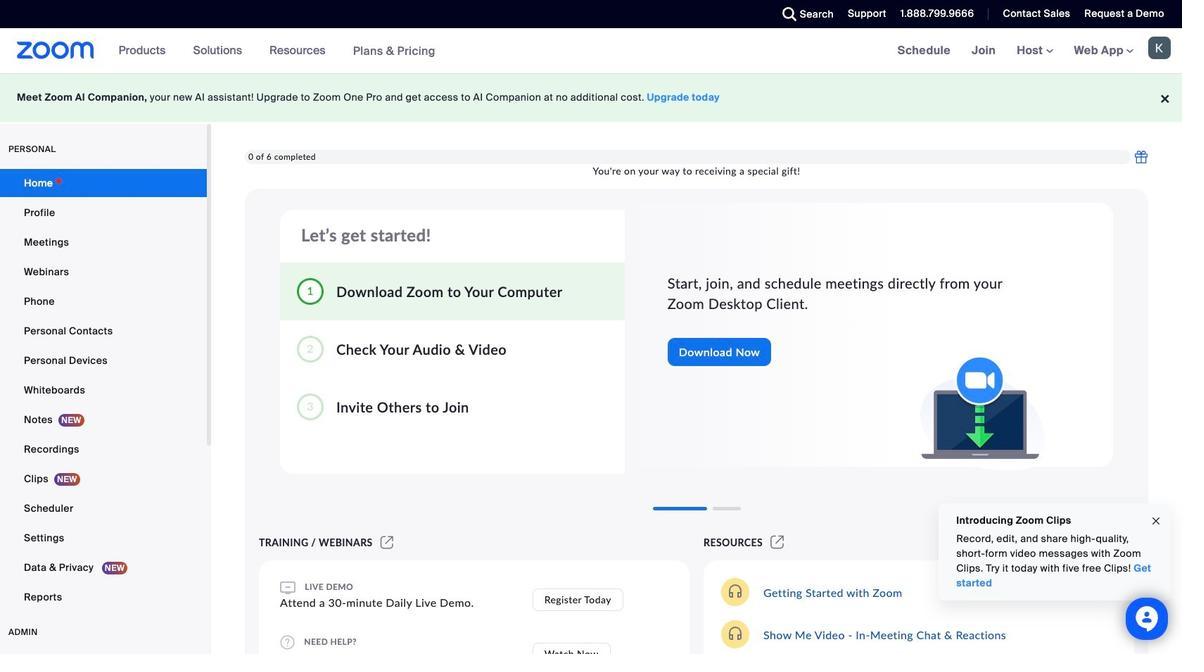 Task type: locate. For each thing, give the bounding box(es) containing it.
zoom logo image
[[17, 42, 94, 59]]

footer
[[0, 73, 1183, 122]]

banner
[[0, 28, 1183, 74]]



Task type: vqa. For each thing, say whether or not it's contained in the screenshot.
Profile picture
yes



Task type: describe. For each thing, give the bounding box(es) containing it.
close image
[[1151, 513, 1163, 529]]

window new image
[[379, 537, 396, 549]]

product information navigation
[[108, 28, 446, 74]]

personal menu menu
[[0, 169, 207, 613]]

meetings navigation
[[888, 28, 1183, 74]]

window new image
[[769, 537, 787, 549]]

profile picture image
[[1149, 37, 1172, 59]]



